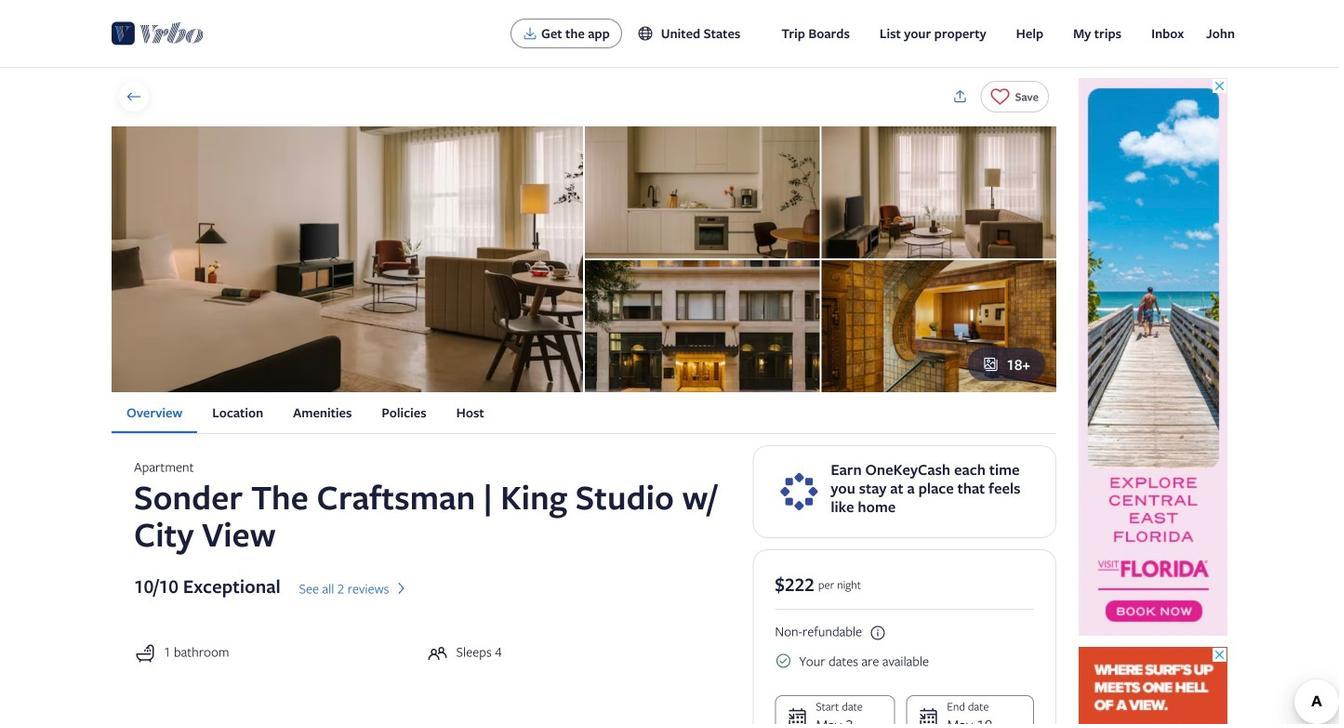 Task type: locate. For each thing, give the bounding box(es) containing it.
exterior image
[[585, 261, 820, 393]]

lobby image
[[822, 261, 1057, 393]]

list
[[112, 393, 1057, 434]]

living area image
[[822, 127, 1057, 259]]

1 vertical spatial small image
[[775, 653, 792, 670]]

room image
[[112, 127, 583, 393]]

0 vertical spatial small image
[[637, 25, 661, 42]]

small image
[[637, 25, 661, 42], [775, 653, 792, 670]]

share image
[[952, 88, 969, 105]]

0 horizontal spatial small image
[[637, 25, 661, 42]]

medium image
[[393, 581, 410, 597]]

private kitchen image
[[585, 127, 820, 259]]

show all 18 images image
[[983, 356, 1000, 373]]



Task type: vqa. For each thing, say whether or not it's contained in the screenshot.
the Wizard region
no



Task type: describe. For each thing, give the bounding box(es) containing it.
1 horizontal spatial small image
[[775, 653, 792, 670]]

download the app button image
[[523, 26, 538, 41]]

see all properties image
[[126, 88, 142, 105]]

vrbo logo image
[[112, 19, 204, 48]]



